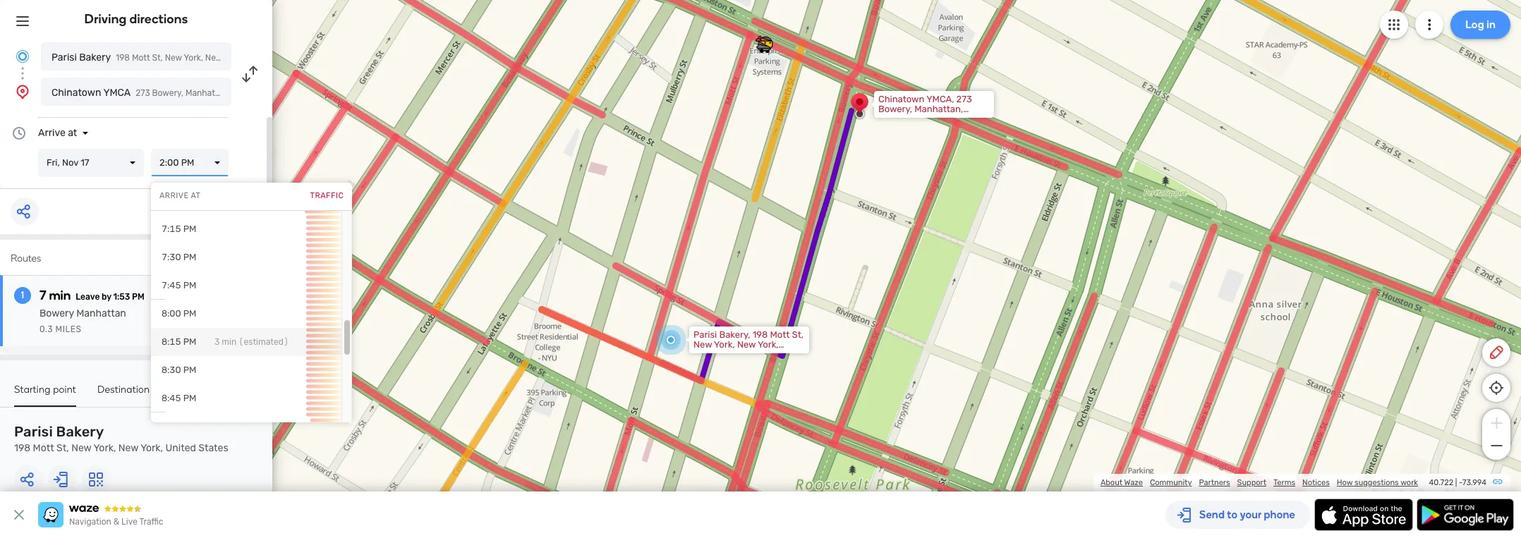 Task type: vqa. For each thing, say whether or not it's contained in the screenshot.
"Notices"
yes



Task type: describe. For each thing, give the bounding box(es) containing it.
7:15 pm option
[[151, 215, 342, 244]]

about waze link
[[1101, 479, 1143, 488]]

waze
[[1125, 479, 1143, 488]]

parisi bakery, 198 mott st, new york, new york, united states
[[694, 330, 804, 360]]

7:00 pm option
[[151, 187, 342, 215]]

1 horizontal spatial mott
[[132, 53, 150, 63]]

7:30
[[162, 252, 181, 263]]

manhattan, for ymca,
[[915, 104, 964, 114]]

7:45 pm option
[[151, 272, 342, 300]]

point
[[53, 384, 76, 396]]

fri, nov 17 list box
[[38, 149, 144, 177]]

fri, nov 17
[[47, 157, 89, 168]]

parisi inside parisi bakery 198 mott st, new york, new york, united states
[[14, 424, 53, 440]]

current location image
[[14, 48, 31, 65]]

pm for 7:30 pm
[[183, 252, 196, 263]]

pm for 9:00 pm
[[183, 421, 196, 432]]

9:00 pm
[[162, 421, 196, 432]]

8:30
[[162, 365, 181, 376]]

8:30 pm
[[162, 365, 196, 376]]

states inside chinatown ymca 273 bowery, manhattan, united states
[[261, 88, 286, 98]]

3
[[215, 337, 220, 347]]

7:00 pm
[[162, 196, 196, 206]]

8:45
[[162, 393, 181, 404]]

navigation
[[69, 517, 111, 527]]

2 vertical spatial 198
[[14, 443, 30, 455]]

bakery,
[[720, 330, 751, 340]]

273 for ymca
[[136, 88, 150, 98]]

live
[[121, 517, 138, 527]]

ymca,
[[927, 94, 955, 104]]

7:30 pm option
[[151, 244, 342, 272]]

starting point
[[14, 384, 76, 396]]

location image
[[14, 83, 31, 100]]

destination button
[[97, 384, 150, 406]]

destination
[[97, 384, 150, 396]]

suggestions
[[1355, 479, 1400, 488]]

routes
[[11, 253, 41, 265]]

0.3
[[40, 325, 53, 335]]

-
[[1460, 479, 1463, 488]]

2:00
[[160, 157, 179, 168]]

pm for 8:30 pm
[[183, 365, 196, 376]]

1:53
[[113, 292, 130, 302]]

clock image
[[11, 125, 28, 142]]

0 horizontal spatial traffic
[[139, 517, 163, 527]]

driving directions
[[84, 11, 188, 27]]

7:15 pm
[[162, 224, 196, 234]]

terms
[[1274, 479, 1296, 488]]

40.722
[[1430, 479, 1454, 488]]

link image
[[1493, 476, 1504, 488]]

0 horizontal spatial st,
[[57, 443, 69, 455]]

0 horizontal spatial arrive
[[38, 127, 65, 139]]

bowery manhattan 0.3 miles
[[40, 308, 126, 335]]

7 min leave by 1:53 pm
[[40, 288, 145, 304]]

198 inside parisi bakery, 198 mott st, new york, new york, united states
[[753, 330, 768, 340]]

40.722 | -73.994
[[1430, 479, 1487, 488]]

manhattan
[[76, 308, 126, 320]]

7:30 pm
[[162, 252, 196, 263]]

17
[[81, 157, 89, 168]]

pm inside 7 min leave by 1:53 pm
[[132, 292, 145, 302]]

pm for 2:00 pm
[[181, 157, 194, 168]]

bowery
[[40, 308, 74, 320]]

0 vertical spatial arrive at
[[38, 127, 77, 139]]

7:45
[[162, 280, 181, 291]]

how
[[1337, 479, 1353, 488]]

support
[[1238, 479, 1267, 488]]

terms link
[[1274, 479, 1296, 488]]



Task type: locate. For each thing, give the bounding box(es) containing it.
pm for 7:15 pm
[[183, 224, 196, 234]]

1 horizontal spatial traffic
[[310, 191, 344, 201]]

0 horizontal spatial mott
[[33, 443, 54, 455]]

community link
[[1150, 479, 1193, 488]]

1 horizontal spatial arrive
[[160, 191, 189, 201]]

states
[[274, 53, 300, 63], [261, 88, 286, 98], [909, 114, 937, 124], [725, 349, 752, 360], [199, 443, 228, 455]]

parisi inside parisi bakery, 198 mott st, new york, new york, united states
[[694, 330, 717, 340]]

parisi down starting point button
[[14, 424, 53, 440]]

pm for 8:45 pm
[[183, 393, 196, 404]]

bakery down driving
[[79, 52, 111, 64]]

starting
[[14, 384, 51, 396]]

min for 7
[[49, 288, 71, 304]]

1
[[21, 289, 24, 301]]

united inside chinatown ymca, 273 bowery, manhattan, united states
[[879, 114, 907, 124]]

miles
[[55, 325, 81, 335]]

1 vertical spatial at
[[191, 191, 201, 201]]

1 horizontal spatial arrive at
[[160, 191, 201, 201]]

parisi bakery 198 mott st, new york, new york, united states
[[52, 52, 300, 64], [14, 424, 228, 455]]

pm right 1:53
[[132, 292, 145, 302]]

1 horizontal spatial 273
[[957, 94, 972, 104]]

york,
[[184, 53, 203, 63], [224, 53, 244, 63], [714, 340, 735, 350], [758, 340, 779, 350], [94, 443, 116, 455], [141, 443, 163, 455]]

0 vertical spatial arrive
[[38, 127, 65, 139]]

min right 7
[[49, 288, 71, 304]]

chinatown inside chinatown ymca, 273 bowery, manhattan, united states
[[879, 94, 925, 104]]

st, up chinatown ymca 273 bowery, manhattan, united states
[[152, 53, 163, 63]]

min right 3
[[222, 337, 237, 347]]

min
[[49, 288, 71, 304], [222, 337, 237, 347]]

0 vertical spatial st,
[[152, 53, 163, 63]]

1 vertical spatial 198
[[753, 330, 768, 340]]

about waze community partners support terms notices how suggestions work
[[1101, 479, 1419, 488]]

9:00 pm option
[[151, 413, 342, 441]]

at up nov at left
[[68, 127, 77, 139]]

|
[[1456, 479, 1458, 488]]

pm right 7:45
[[183, 280, 196, 291]]

7:45 pm
[[162, 280, 196, 291]]

pm inside "option"
[[183, 196, 196, 206]]

community
[[1150, 479, 1193, 488]]

chinatown for ymca
[[52, 87, 101, 99]]

directions
[[130, 11, 188, 27]]

min inside 8:15 pm option
[[222, 337, 237, 347]]

1 horizontal spatial chinatown
[[879, 94, 925, 104]]

bowery, left ymca,
[[879, 104, 913, 114]]

0 horizontal spatial min
[[49, 288, 71, 304]]

x image
[[11, 507, 28, 524]]

support link
[[1238, 479, 1267, 488]]

min for 3
[[222, 337, 237, 347]]

united
[[246, 53, 272, 63], [232, 88, 259, 98], [879, 114, 907, 124], [694, 349, 722, 360], [166, 443, 196, 455]]

traffic
[[310, 191, 344, 201], [139, 517, 163, 527]]

1 vertical spatial parisi
[[694, 330, 717, 340]]

pm right 9:00
[[183, 421, 196, 432]]

9:00
[[162, 421, 181, 432]]

parisi
[[52, 52, 77, 64], [694, 330, 717, 340], [14, 424, 53, 440]]

arrive at up 7:15 pm
[[160, 191, 201, 201]]

198
[[116, 53, 130, 63], [753, 330, 768, 340], [14, 443, 30, 455]]

bowery, right ymca
[[152, 88, 183, 98]]

0 horizontal spatial 198
[[14, 443, 30, 455]]

1 horizontal spatial at
[[191, 191, 201, 201]]

0 vertical spatial traffic
[[310, 191, 344, 201]]

0 vertical spatial manhattan,
[[186, 88, 230, 98]]

273 right ymca
[[136, 88, 150, 98]]

arrive at
[[38, 127, 77, 139], [160, 191, 201, 201]]

parisi bakery 198 mott st, new york, new york, united states up chinatown ymca 273 bowery, manhattan, united states
[[52, 52, 300, 64]]

pm for 8:15 pm
[[183, 337, 196, 347]]

&
[[113, 517, 119, 527]]

at right 7:00
[[191, 191, 201, 201]]

73.994
[[1463, 479, 1487, 488]]

states inside chinatown ymca, 273 bowery, manhattan, united states
[[909, 114, 937, 124]]

bakery
[[79, 52, 111, 64], [56, 424, 104, 440]]

zoom in image
[[1488, 415, 1506, 432]]

1 vertical spatial parisi bakery 198 mott st, new york, new york, united states
[[14, 424, 228, 455]]

0 vertical spatial 198
[[116, 53, 130, 63]]

0 vertical spatial at
[[68, 127, 77, 139]]

mott down the driving directions
[[132, 53, 150, 63]]

pm right 7:00
[[183, 196, 196, 206]]

2 vertical spatial parisi
[[14, 424, 53, 440]]

0 vertical spatial bakery
[[79, 52, 111, 64]]

pm right 7:15
[[183, 224, 196, 234]]

3 min (estimated)
[[215, 337, 289, 347]]

1 vertical spatial bowery,
[[879, 104, 913, 114]]

8:45 pm
[[162, 393, 196, 404]]

nov
[[62, 157, 78, 168]]

1 horizontal spatial st,
[[152, 53, 163, 63]]

chinatown left ymca
[[52, 87, 101, 99]]

manhattan, inside chinatown ymca, 273 bowery, manhattan, united states
[[915, 104, 964, 114]]

partners link
[[1200, 479, 1231, 488]]

1 horizontal spatial manhattan,
[[915, 104, 964, 114]]

2 horizontal spatial 198
[[753, 330, 768, 340]]

pm for 8:00 pm
[[183, 308, 196, 319]]

0 vertical spatial bowery,
[[152, 88, 183, 98]]

bowery, inside chinatown ymca 273 bowery, manhattan, united states
[[152, 88, 183, 98]]

2:00 pm list box
[[151, 149, 229, 177]]

bowery,
[[152, 88, 183, 98], [879, 104, 913, 114]]

st, inside parisi bakery, 198 mott st, new york, new york, united states
[[792, 330, 804, 340]]

pm right 8:15
[[183, 337, 196, 347]]

1 horizontal spatial bowery,
[[879, 104, 913, 114]]

(estimated)
[[239, 337, 289, 347]]

198 up ymca
[[116, 53, 130, 63]]

work
[[1401, 479, 1419, 488]]

arrive up 7:15
[[160, 191, 189, 201]]

2 horizontal spatial mott
[[770, 330, 790, 340]]

at
[[68, 127, 77, 139], [191, 191, 201, 201]]

8:00 pm option
[[151, 300, 342, 328]]

ymca
[[103, 87, 131, 99]]

0 horizontal spatial manhattan,
[[186, 88, 230, 98]]

bakery inside parisi bakery 198 mott st, new york, new york, united states
[[56, 424, 104, 440]]

pm right 8:45
[[183, 393, 196, 404]]

198 down starting point button
[[14, 443, 30, 455]]

notices link
[[1303, 479, 1330, 488]]

0 vertical spatial mott
[[132, 53, 150, 63]]

mott
[[132, 53, 150, 63], [770, 330, 790, 340], [33, 443, 54, 455]]

chinatown left ymca,
[[879, 94, 925, 104]]

2 vertical spatial st,
[[57, 443, 69, 455]]

0 horizontal spatial chinatown
[[52, 87, 101, 99]]

pm
[[181, 157, 194, 168], [183, 196, 196, 206], [183, 224, 196, 234], [183, 252, 196, 263], [183, 280, 196, 291], [132, 292, 145, 302], [183, 308, 196, 319], [183, 337, 196, 347], [183, 365, 196, 376], [183, 393, 196, 404], [183, 421, 196, 432]]

273
[[136, 88, 150, 98], [957, 94, 972, 104]]

bowery, for ymca,
[[879, 104, 913, 114]]

parisi left the bakery,
[[694, 330, 717, 340]]

st, right the bakery,
[[792, 330, 804, 340]]

1 vertical spatial st,
[[792, 330, 804, 340]]

notices
[[1303, 479, 1330, 488]]

8:15 pm option
[[151, 328, 342, 356]]

manhattan, for ymca
[[186, 88, 230, 98]]

manhattan, inside chinatown ymca 273 bowery, manhattan, united states
[[186, 88, 230, 98]]

arrive at up fri, at the left of the page
[[38, 127, 77, 139]]

8:15 pm
[[162, 337, 196, 347]]

bowery, for ymca
[[152, 88, 183, 98]]

273 right ymca,
[[957, 94, 972, 104]]

pencil image
[[1489, 344, 1506, 361]]

1 vertical spatial arrive
[[160, 191, 189, 201]]

pm for 7:00 pm
[[183, 196, 196, 206]]

mott down starting point button
[[33, 443, 54, 455]]

pm inside option
[[183, 365, 196, 376]]

united inside parisi bakery, 198 mott st, new york, new york, united states
[[694, 349, 722, 360]]

new
[[165, 53, 182, 63], [205, 53, 222, 63], [694, 340, 712, 350], [738, 340, 756, 350], [71, 443, 91, 455], [118, 443, 138, 455]]

273 inside chinatown ymca 273 bowery, manhattan, united states
[[136, 88, 150, 98]]

7
[[40, 288, 46, 304]]

0 horizontal spatial arrive at
[[38, 127, 77, 139]]

parisi bakery 198 mott st, new york, new york, united states down destination button
[[14, 424, 228, 455]]

0 horizontal spatial at
[[68, 127, 77, 139]]

fri,
[[47, 157, 60, 168]]

0 vertical spatial parisi bakery 198 mott st, new york, new york, united states
[[52, 52, 300, 64]]

0 horizontal spatial bowery,
[[152, 88, 183, 98]]

chinatown
[[52, 87, 101, 99], [879, 94, 925, 104]]

arrive up fri, at the left of the page
[[38, 127, 65, 139]]

leave
[[76, 292, 100, 302]]

chinatown for ymca,
[[879, 94, 925, 104]]

chinatown ymca, 273 bowery, manhattan, united states
[[879, 94, 972, 124]]

pm right the 8:30
[[183, 365, 196, 376]]

0 horizontal spatial 273
[[136, 88, 150, 98]]

how suggestions work link
[[1337, 479, 1419, 488]]

partners
[[1200, 479, 1231, 488]]

st, down starting point button
[[57, 443, 69, 455]]

driving
[[84, 11, 127, 27]]

pm right the 8:00
[[183, 308, 196, 319]]

zoom out image
[[1488, 438, 1506, 455]]

parisi right current location icon
[[52, 52, 77, 64]]

8:45 pm option
[[151, 385, 342, 413]]

198 right the bakery,
[[753, 330, 768, 340]]

bakery down point
[[56, 424, 104, 440]]

2:00 pm
[[160, 157, 194, 168]]

st,
[[152, 53, 163, 63], [792, 330, 804, 340], [57, 443, 69, 455]]

pm inside list box
[[181, 157, 194, 168]]

pm right 2:00
[[181, 157, 194, 168]]

1 horizontal spatial 198
[[116, 53, 130, 63]]

about
[[1101, 479, 1123, 488]]

1 vertical spatial mott
[[770, 330, 790, 340]]

1 horizontal spatial min
[[222, 337, 237, 347]]

7:15
[[162, 224, 181, 234]]

2 horizontal spatial st,
[[792, 330, 804, 340]]

1 vertical spatial arrive at
[[160, 191, 201, 201]]

1 vertical spatial min
[[222, 337, 237, 347]]

8:30 pm option
[[151, 356, 342, 385]]

manhattan,
[[186, 88, 230, 98], [915, 104, 964, 114]]

8:15
[[162, 337, 181, 347]]

chinatown ymca 273 bowery, manhattan, united states
[[52, 87, 286, 99]]

1 vertical spatial manhattan,
[[915, 104, 964, 114]]

navigation & live traffic
[[69, 517, 163, 527]]

states inside parisi bakery, 198 mott st, new york, new york, united states
[[725, 349, 752, 360]]

arrive
[[38, 127, 65, 139], [160, 191, 189, 201]]

starting point button
[[14, 384, 76, 407]]

273 for ymca,
[[957, 94, 972, 104]]

1 vertical spatial traffic
[[139, 517, 163, 527]]

8:00
[[162, 308, 181, 319]]

united inside chinatown ymca 273 bowery, manhattan, united states
[[232, 88, 259, 98]]

8:00 pm
[[162, 308, 196, 319]]

mott right the bakery,
[[770, 330, 790, 340]]

bowery, inside chinatown ymca, 273 bowery, manhattan, united states
[[879, 104, 913, 114]]

2 vertical spatial mott
[[33, 443, 54, 455]]

pm right 7:30
[[183, 252, 196, 263]]

273 inside chinatown ymca, 273 bowery, manhattan, united states
[[957, 94, 972, 104]]

0 vertical spatial parisi
[[52, 52, 77, 64]]

7:00
[[162, 196, 181, 206]]

pm for 7:45 pm
[[183, 280, 196, 291]]

by
[[102, 292, 111, 302]]

mott inside parisi bakery, 198 mott st, new york, new york, united states
[[770, 330, 790, 340]]

1 vertical spatial bakery
[[56, 424, 104, 440]]

0 vertical spatial min
[[49, 288, 71, 304]]



